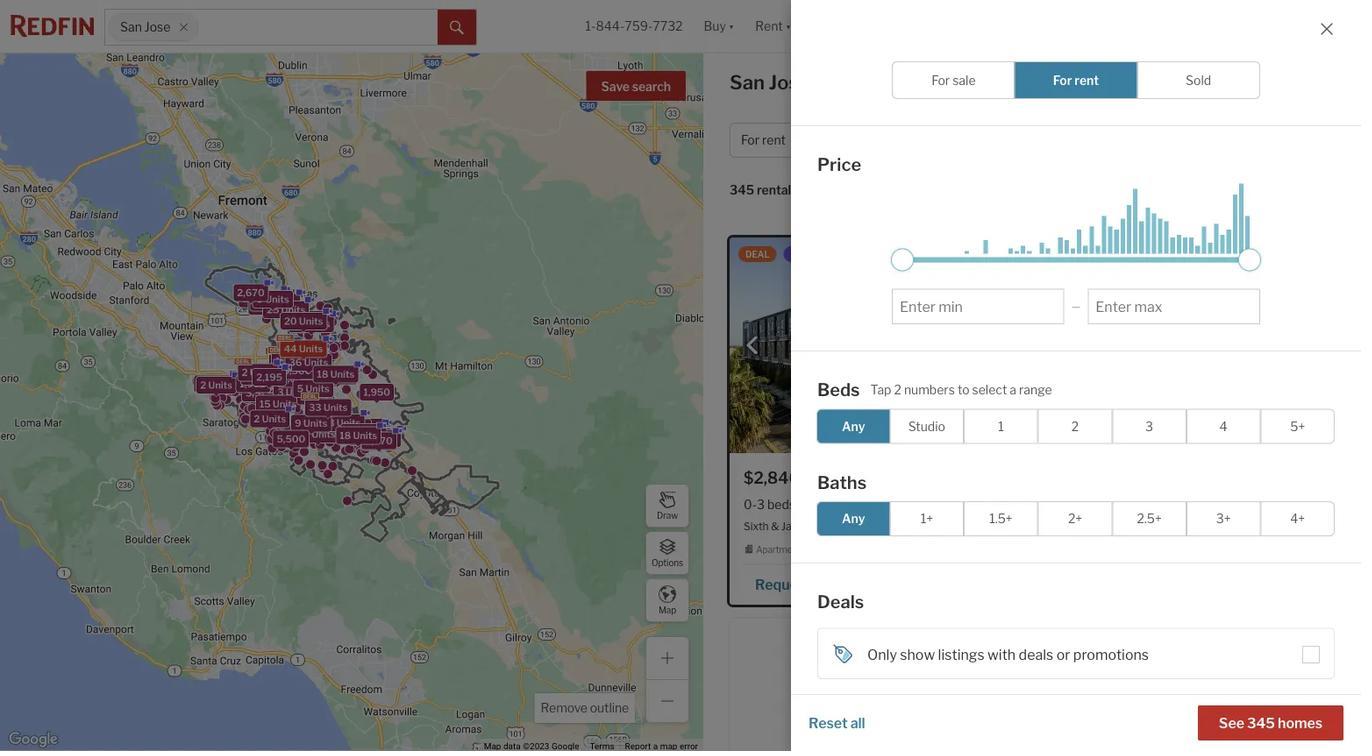 Task type: vqa. For each thing, say whether or not it's contained in the screenshot.
488-1,718 sq ft
yes



Task type: describe. For each thing, give the bounding box(es) containing it.
3,300
[[365, 436, 394, 448]]

1-2 bath
[[806, 498, 852, 512]]

For sale checkbox
[[892, 61, 1016, 99]]

or
[[1057, 647, 1071, 664]]

remove outline button
[[535, 694, 635, 724]]

2+ radio
[[1039, 501, 1113, 537]]

95112
[[1003, 520, 1032, 533]]

san down 740-1,430 sq ft
[[1194, 520, 1213, 533]]

3 up the 15 units
[[277, 387, 284, 398]]

beds
[[818, 379, 860, 401]]

Enter max text field
[[1096, 298, 1253, 315]]

2.5+ radio
[[1113, 501, 1187, 537]]

hrs
[[1087, 631, 1105, 641]]

1,718
[[891, 498, 920, 512]]

2 right tap
[[895, 382, 902, 397]]

save search button
[[587, 71, 686, 101]]

1 horizontal spatial 10
[[345, 422, 356, 433]]

3 checkbox
[[1113, 409, 1187, 444]]

listings
[[939, 647, 985, 664]]

reset
[[809, 715, 848, 732]]

vista 99 | 99 vista montana, san jose, ca 95134
[[1054, 520, 1291, 533]]

0 horizontal spatial 345
[[730, 183, 755, 198]]

for rent button
[[730, 123, 820, 158]]

2 down 2,195
[[267, 384, 274, 395]]

1 horizontal spatial 20
[[344, 428, 357, 439]]

request a tour
[[756, 576, 852, 593]]

0 vertical spatial 10
[[293, 318, 304, 330]]

3 left the 2.5+
[[1117, 498, 1124, 512]]

jose for san jose
[[145, 20, 171, 35]]

draw button
[[646, 484, 690, 528]]

3 left beds
[[757, 498, 765, 512]]

5+
[[1291, 419, 1306, 434]]

2+
[[1069, 512, 1083, 526]]

map button
[[646, 579, 690, 623]]

0 horizontal spatial 3 units
[[198, 379, 230, 390]]

outline
[[590, 702, 629, 716]]

2,630
[[281, 373, 309, 385]]

new 3 hrs ago
[[1056, 631, 1127, 641]]

0 vertical spatial 20
[[284, 316, 297, 327]]

2 left the 3,950
[[200, 380, 206, 391]]

2,325
[[267, 385, 295, 396]]

market insights link
[[1231, 57, 1335, 96]]

submit search image
[[450, 21, 464, 35]]

1
[[999, 419, 1004, 434]]

sold
[[1186, 72, 1212, 87]]

2 horizontal spatial 11
[[353, 432, 362, 443]]

12
[[304, 418, 315, 429]]

2,970
[[365, 436, 393, 447]]

price
[[818, 154, 862, 175]]

$2,846+
[[744, 469, 809, 488]]

bath for 1-3 bath
[[1127, 498, 1153, 512]]

ago
[[1107, 631, 1127, 641]]

0-
[[744, 498, 757, 512]]

photos button
[[1221, 186, 1293, 213]]

for rent inside option
[[1054, 72, 1100, 87]]

photos
[[1225, 187, 1273, 204]]

1 99 from the left
[[1081, 520, 1095, 533]]

345 rentals
[[730, 183, 798, 198]]

0 horizontal spatial 20 units
[[284, 316, 323, 327]]

montana,
[[1146, 520, 1192, 533]]

insights
[[1282, 76, 1335, 93]]

any for studio
[[842, 419, 866, 434]]

rent inside button
[[763, 133, 786, 148]]

3+
[[1217, 512, 1232, 526]]

0 vertical spatial a
[[1010, 382, 1017, 397]]

1 | from the left
[[865, 520, 868, 533]]

2 left 2,195
[[242, 367, 248, 379]]

Sold checkbox
[[1137, 61, 1261, 99]]

show
[[901, 647, 936, 664]]

488-1,718 sq ft
[[862, 498, 949, 512]]

12 units
[[304, 418, 341, 429]]

1.5+ radio
[[964, 501, 1039, 537]]

google image
[[4, 729, 62, 752]]

2 3d walkthrough from the left
[[1056, 249, 1141, 260]]

For rent checkbox
[[1015, 61, 1138, 99]]

baths
[[818, 472, 867, 493]]

all
[[851, 715, 866, 732]]

san jose apartments for rent
[[730, 71, 1005, 94]]

ft for 488-1,718 sq ft
[[939, 498, 949, 512]]

tap 2 numbers to select a range
[[871, 382, 1053, 397]]

0 vertical spatial 18 units
[[317, 369, 355, 380]]

studio
[[909, 419, 946, 434]]

for sale
[[932, 72, 976, 87]]

Enter min text field
[[900, 298, 1057, 315]]

1 ca from the left
[[985, 520, 1000, 533]]

photo of 250 brandon st, san jose, ca 95134 image
[[1040, 619, 1333, 752]]

homes
[[1279, 715, 1323, 732]]

2 down 15
[[254, 414, 260, 425]]

Any checkbox
[[817, 409, 891, 444]]

sixth
[[744, 520, 769, 533]]

1 horizontal spatial 6 units
[[365, 434, 398, 445]]

36
[[289, 357, 302, 368]]

beds
[[768, 498, 796, 512]]

2.5+
[[1138, 512, 1162, 526]]

san right st,
[[938, 520, 956, 533]]

25 units
[[267, 304, 306, 316]]

44
[[284, 343, 297, 355]]

13
[[276, 356, 287, 367]]

1 horizontal spatial 18
[[340, 430, 351, 442]]

new
[[1056, 631, 1077, 641]]

tour
[[1200, 631, 1225, 641]]

1 vertical spatial apartments
[[824, 520, 883, 533]]

san left remove san jose image
[[120, 20, 142, 35]]

345 inside button
[[1248, 715, 1276, 732]]

2 jose, from the left
[[1215, 520, 1240, 533]]

map region
[[0, 0, 914, 752]]

remove outline
[[541, 702, 629, 716]]

reset all
[[809, 715, 866, 732]]

2 inside "checkbox"
[[1072, 419, 1079, 434]]

save
[[602, 79, 630, 94]]

488-
[[862, 498, 891, 512]]

2 99 from the left
[[1102, 520, 1116, 533]]

3 left hrs
[[1079, 631, 1085, 641]]

2,495
[[277, 377, 305, 388]]

1 walkthrough from the left
[[805, 249, 877, 260]]

st,
[[923, 520, 936, 533]]

see
[[1220, 715, 1245, 732]]

1 vista from the left
[[1054, 520, 1079, 533]]

1 horizontal spatial 3 units
[[277, 387, 310, 398]]

for for the for rent option at the top right of page
[[1054, 72, 1073, 87]]

search
[[632, 79, 671, 94]]

3,950
[[246, 388, 274, 399]]

1 horizontal spatial 1,950
[[364, 387, 390, 398]]

73
[[252, 301, 265, 313]]

0 horizontal spatial 11
[[285, 351, 294, 362]]

2 | from the left
[[1097, 520, 1100, 533]]

san jose
[[120, 20, 171, 35]]

0 vertical spatial 10 units
[[293, 318, 330, 330]]

reset all button
[[809, 706, 866, 741]]

remove san jose image
[[178, 22, 189, 32]]

2 walkthrough from the left
[[1070, 249, 1141, 260]]

759-
[[625, 19, 653, 34]]

request
[[756, 576, 811, 593]]

1,430
[[1191, 498, 1224, 512]]

market insights
[[1231, 76, 1335, 93]]

3d for new 3 hrs ago
[[1148, 631, 1160, 641]]

3 down 33 units
[[328, 418, 335, 429]]

2,195
[[256, 372, 283, 384]]

| 620 n 6th st, san jose, ca 95112
[[865, 520, 1032, 533]]

620
[[870, 520, 891, 533]]

1 3d walkthrough from the left
[[791, 249, 877, 260]]

save search
[[602, 79, 671, 94]]

ft for 740-1,430 sq ft
[[1243, 498, 1252, 512]]

options
[[652, 558, 684, 569]]

2 ca from the left
[[1242, 520, 1257, 533]]



Task type: locate. For each thing, give the bounding box(es) containing it.
0 horizontal spatial for
[[741, 133, 760, 148]]

1 vertical spatial 345
[[1248, 715, 1276, 732]]

& right sixth
[[771, 520, 780, 533]]

bath for 1-2 bath
[[826, 498, 852, 512]]

1 horizontal spatial for
[[932, 72, 950, 87]]

10 units up 2,970
[[345, 422, 383, 433]]

map
[[659, 606, 677, 616]]

rent
[[1075, 72, 1100, 87], [763, 133, 786, 148]]

6 units right 41
[[365, 434, 398, 445]]

1 horizontal spatial jose,
[[1215, 520, 1240, 533]]

2 sq from the left
[[1227, 498, 1240, 512]]

for for for sale checkbox
[[932, 72, 950, 87]]

1 horizontal spatial 20 units
[[344, 428, 383, 439]]

5 units
[[297, 384, 330, 395]]

sq
[[923, 498, 937, 512], [1227, 498, 1240, 512]]

0 horizontal spatial ca
[[985, 520, 1000, 533]]

0 vertical spatial any
[[842, 419, 866, 434]]

20
[[284, 316, 297, 327], [344, 428, 357, 439]]

25
[[267, 304, 279, 316]]

any down beds
[[842, 419, 866, 434]]

& for video
[[1162, 631, 1169, 641]]

market
[[1231, 76, 1279, 93]]

—
[[1072, 300, 1081, 313]]

2 checkbox
[[1039, 409, 1113, 444]]

4 checkbox
[[1187, 409, 1261, 444]]

1 checkbox
[[964, 409, 1039, 444]]

0 vertical spatial rent
[[1075, 72, 1100, 87]]

1- up sixth & jackson apartments
[[806, 498, 816, 512]]

1- for 1-3 bath
[[1106, 498, 1117, 512]]

any inside checkbox
[[842, 419, 866, 434]]

Any radio
[[817, 501, 891, 537]]

18 up '5 units'
[[317, 369, 329, 380]]

1 vertical spatial 9 units
[[295, 418, 328, 430]]

3 units down 33 units
[[328, 418, 361, 429]]

1 vertical spatial 10
[[345, 422, 356, 433]]

2,575
[[301, 391, 328, 402]]

0 horizontal spatial |
[[865, 520, 868, 533]]

15
[[260, 399, 271, 410]]

1- left 2+
[[1054, 498, 1064, 512]]

0 horizontal spatial ft
[[939, 498, 949, 512]]

6 units
[[321, 371, 354, 382], [365, 434, 398, 445]]

3d for deal
[[791, 249, 803, 260]]

2 any from the top
[[842, 512, 866, 526]]

ft right 3+
[[1243, 498, 1252, 512]]

99 down 1-3 bath
[[1102, 520, 1116, 533]]

0 vertical spatial 20 units
[[284, 316, 323, 327]]

1 horizontal spatial 6
[[365, 434, 371, 445]]

3
[[198, 379, 204, 390], [277, 387, 284, 398], [328, 418, 335, 429], [1146, 419, 1154, 434], [757, 498, 765, 512], [1064, 498, 1072, 512], [1117, 498, 1124, 512], [1079, 631, 1085, 641]]

sale
[[953, 72, 976, 87]]

3 inside 'option'
[[1146, 419, 1154, 434]]

| right 2+
[[1097, 520, 1100, 533]]

1+
[[921, 512, 934, 526]]

0 vertical spatial 6 units
[[321, 371, 354, 382]]

promotions
[[1074, 647, 1149, 664]]

minimum price slider
[[891, 248, 914, 271]]

0 horizontal spatial 10
[[293, 318, 304, 330]]

&
[[771, 520, 780, 533], [1162, 631, 1169, 641]]

options button
[[646, 532, 690, 576]]

1 vertical spatial for rent
[[741, 133, 786, 148]]

6 right 41
[[365, 434, 371, 445]]

0 vertical spatial 9 units
[[257, 294, 289, 305]]

0 horizontal spatial 9
[[257, 294, 263, 305]]

0 horizontal spatial rent
[[763, 133, 786, 148]]

0 horizontal spatial bath
[[826, 498, 852, 512]]

1 jose, from the left
[[959, 520, 983, 533]]

1 horizontal spatial 9
[[295, 418, 301, 430]]

1 horizontal spatial a
[[1010, 382, 1017, 397]]

1 horizontal spatial &
[[1162, 631, 1169, 641]]

2 vertical spatial option group
[[817, 501, 1335, 537]]

9 left the 12
[[295, 418, 301, 430]]

10 right 12 units
[[345, 422, 356, 433]]

3 left '4'
[[1146, 419, 1154, 434]]

1,700
[[287, 369, 313, 380]]

any inside radio
[[842, 512, 866, 526]]

844-
[[596, 19, 625, 34]]

3d walkthrough left the minimum price slider
[[791, 249, 877, 260]]

1 horizontal spatial walkthrough
[[1070, 249, 1141, 260]]

jose, down 1,430 at bottom
[[1215, 520, 1240, 533]]

0 vertical spatial 9
[[257, 294, 263, 305]]

0 horizontal spatial walkthrough
[[805, 249, 877, 260]]

a
[[1010, 382, 1017, 397], [814, 576, 822, 593]]

1,950 up 2,440
[[364, 387, 390, 398]]

any for 1+
[[842, 512, 866, 526]]

only show listings with deals or promotions
[[868, 647, 1149, 664]]

1 vertical spatial rent
[[763, 133, 786, 148]]

a left the tour
[[814, 576, 822, 593]]

2 up the 3,950
[[245, 371, 251, 382]]

4
[[1220, 419, 1228, 434]]

36 units
[[289, 357, 328, 368]]

0 horizontal spatial 3d
[[791, 249, 803, 260]]

for
[[930, 71, 957, 94]]

11
[[285, 351, 294, 362], [300, 429, 310, 440], [353, 432, 362, 443]]

1 horizontal spatial 10 units
[[345, 422, 383, 433]]

0 horizontal spatial 1,950
[[240, 379, 267, 390]]

23 units
[[273, 357, 312, 368]]

2 horizontal spatial for
[[1054, 72, 1073, 87]]

jackson
[[782, 520, 821, 533]]

1 sq from the left
[[923, 498, 937, 512]]

vista down 1-3 bath
[[1119, 520, 1144, 533]]

rentals
[[757, 183, 798, 198]]

0 horizontal spatial 99
[[1081, 520, 1095, 533]]

1 ft from the left
[[939, 498, 949, 512]]

44 units
[[284, 343, 323, 355]]

1 horizontal spatial 3d walkthrough
[[1056, 249, 1141, 260]]

1 horizontal spatial vista
[[1119, 520, 1144, 533]]

apartments left for
[[815, 71, 926, 94]]

41
[[342, 428, 354, 439]]

0 vertical spatial 6
[[321, 371, 327, 382]]

1- for 1-844-759-7732
[[586, 19, 596, 34]]

sq for 1,718
[[923, 498, 937, 512]]

jose up for rent button
[[769, 71, 811, 94]]

1 horizontal spatial 345
[[1248, 715, 1276, 732]]

for left sale at the top of page
[[932, 72, 950, 87]]

1 horizontal spatial 9 units
[[295, 418, 328, 430]]

3 left bed
[[1064, 498, 1072, 512]]

6 up '5 units'
[[321, 371, 327, 382]]

walkthrough left the minimum price slider
[[805, 249, 877, 260]]

3+ radio
[[1187, 501, 1261, 537]]

11 units
[[285, 351, 320, 362], [300, 429, 336, 440], [353, 432, 388, 443]]

1-844-759-7732 link
[[586, 19, 683, 34]]

0 horizontal spatial 9 units
[[257, 294, 289, 305]]

jose
[[145, 20, 171, 35], [769, 71, 811, 94]]

ca left 95112
[[985, 520, 1000, 533]]

0 horizontal spatial sq
[[923, 498, 937, 512]]

next button image
[[992, 337, 1009, 355]]

20 right 25
[[284, 316, 297, 327]]

33 units
[[309, 402, 348, 414]]

0 vertical spatial 18
[[317, 369, 329, 380]]

2 ft from the left
[[1243, 498, 1252, 512]]

apartments down 488-
[[824, 520, 883, 533]]

units
[[257, 294, 281, 305], [265, 294, 289, 305], [272, 297, 296, 308], [267, 301, 291, 313], [281, 304, 306, 316], [300, 314, 324, 326], [299, 316, 323, 327], [306, 318, 330, 330], [299, 343, 323, 355], [296, 351, 320, 362], [289, 356, 313, 367], [287, 357, 312, 368], [304, 357, 328, 368], [250, 367, 274, 379], [331, 369, 355, 380], [329, 371, 354, 382], [253, 371, 277, 382], [206, 379, 230, 390], [208, 380, 233, 391], [306, 384, 330, 395], [276, 384, 300, 395], [286, 387, 310, 398], [273, 399, 297, 410], [324, 402, 348, 414], [262, 414, 286, 425], [337, 418, 361, 429], [317, 418, 341, 429], [303, 418, 328, 430], [358, 422, 383, 433], [359, 428, 383, 439], [356, 428, 380, 439], [312, 429, 336, 440], [353, 430, 377, 442], [364, 432, 388, 443], [373, 434, 398, 445]]

1 vertical spatial 20
[[344, 428, 357, 439]]

0-3 beds
[[744, 498, 796, 512]]

1 horizontal spatial ft
[[1243, 498, 1252, 512]]

sixth & jackson apartments
[[744, 520, 883, 533]]

1- left 759-
[[586, 19, 596, 34]]

2 bath from the left
[[1127, 498, 1153, 512]]

2 horizontal spatial 3d
[[1148, 631, 1160, 641]]

0 vertical spatial 345
[[730, 183, 755, 198]]

3d
[[791, 249, 803, 260], [1056, 249, 1068, 260], [1148, 631, 1160, 641]]

& left 'video'
[[1162, 631, 1169, 641]]

1 horizontal spatial for rent
[[1054, 72, 1100, 87]]

sq up st,
[[923, 498, 937, 512]]

0 horizontal spatial for rent
[[741, 133, 786, 148]]

345 right see
[[1248, 715, 1276, 732]]

& for jackson
[[771, 520, 780, 533]]

5
[[297, 384, 304, 395]]

10 units up 44 units
[[293, 318, 330, 330]]

ft right 1+
[[939, 498, 949, 512]]

1 vertical spatial 6 units
[[365, 434, 398, 445]]

a inside button
[[814, 576, 822, 593]]

1 horizontal spatial |
[[1097, 520, 1100, 533]]

rent inside option
[[1075, 72, 1100, 87]]

video
[[1171, 631, 1198, 641]]

20 right 12 units
[[344, 428, 357, 439]]

0 horizontal spatial 18
[[317, 369, 329, 380]]

73 units
[[252, 301, 291, 313]]

/mo
[[812, 469, 842, 488]]

1 horizontal spatial 3d
[[1056, 249, 1068, 260]]

0 horizontal spatial 3d walkthrough
[[791, 249, 877, 260]]

apartments
[[815, 71, 926, 94], [824, 520, 883, 533]]

vista
[[1054, 520, 1079, 533], [1119, 520, 1144, 533]]

95134
[[1259, 520, 1291, 533]]

1+ radio
[[890, 501, 964, 537]]

any
[[842, 419, 866, 434], [842, 512, 866, 526]]

1 horizontal spatial 11
[[300, 429, 310, 440]]

2,440
[[339, 422, 368, 434]]

for right rent
[[1054, 72, 1073, 87]]

ft
[[939, 498, 949, 512], [1243, 498, 1252, 512]]

2 up sixth & jackson apartments
[[816, 498, 823, 512]]

5+ checkbox
[[1261, 409, 1335, 444]]

select
[[973, 382, 1008, 397]]

1 bath from the left
[[826, 498, 852, 512]]

a left range
[[1010, 382, 1017, 397]]

99 down bed
[[1081, 520, 1095, 533]]

1- right bed
[[1106, 498, 1117, 512]]

345
[[730, 183, 755, 198], [1248, 715, 1276, 732]]

6
[[321, 371, 327, 382], [365, 434, 371, 445]]

0 vertical spatial &
[[771, 520, 780, 533]]

1- for 1-3 bed
[[1054, 498, 1064, 512]]

1 any from the top
[[842, 419, 866, 434]]

3 units down the 2,630
[[277, 387, 310, 398]]

1 vertical spatial 18 units
[[340, 430, 377, 442]]

1 vertical spatial a
[[814, 576, 822, 593]]

0 horizontal spatial jose,
[[959, 520, 983, 533]]

2
[[242, 367, 248, 379], [245, 371, 251, 382], [200, 380, 206, 391], [895, 382, 902, 397], [267, 384, 274, 395], [254, 414, 260, 425], [1072, 419, 1079, 434], [816, 498, 823, 512]]

2 horizontal spatial 3 units
[[328, 418, 361, 429]]

jose,
[[959, 520, 983, 533], [1215, 520, 1240, 533]]

1 vertical spatial 9
[[295, 418, 301, 430]]

| left 620
[[865, 520, 868, 533]]

33
[[309, 402, 322, 414]]

20 units
[[284, 316, 323, 327], [344, 428, 383, 439]]

Studio checkbox
[[890, 409, 964, 444]]

remove
[[541, 702, 588, 716]]

345 left rentals
[[730, 183, 755, 198]]

photo of 99 vista montana, san jose, ca 95134 image
[[1040, 238, 1333, 454]]

1 vertical spatial 6
[[365, 434, 371, 445]]

|
[[865, 520, 868, 533], [1097, 520, 1100, 533]]

0 horizontal spatial &
[[771, 520, 780, 533]]

0 horizontal spatial 10 units
[[293, 318, 330, 330]]

for inside button
[[741, 133, 760, 148]]

for rent
[[1054, 72, 1100, 87], [741, 133, 786, 148]]

3d & video tour
[[1148, 631, 1225, 641]]

1 vertical spatial 20 units
[[344, 428, 383, 439]]

0 horizontal spatial 6
[[321, 371, 327, 382]]

1 horizontal spatial ca
[[1242, 520, 1257, 533]]

18 down 12 units
[[340, 430, 351, 442]]

1 horizontal spatial sq
[[1227, 498, 1240, 512]]

any left 620
[[842, 512, 866, 526]]

0 horizontal spatial jose
[[145, 20, 171, 35]]

option group
[[892, 61, 1261, 99], [817, 409, 1335, 444], [817, 501, 1335, 537]]

sq for 1,430
[[1227, 498, 1240, 512]]

7732
[[653, 19, 683, 34]]

1- for 1-2 bath
[[806, 498, 816, 512]]

1 horizontal spatial 99
[[1102, 520, 1116, 533]]

2,670
[[237, 288, 265, 299]]

sq right 1,430 at bottom
[[1227, 498, 1240, 512]]

1 vertical spatial &
[[1162, 631, 1169, 641]]

1 vertical spatial option group
[[817, 409, 1335, 444]]

6 units up '5 units'
[[321, 371, 354, 382]]

3 left the 3,950
[[198, 379, 204, 390]]

99
[[1081, 520, 1095, 533], [1102, 520, 1116, 533]]

0 horizontal spatial 6 units
[[321, 371, 354, 382]]

0 vertical spatial apartments
[[815, 71, 926, 94]]

for up 345 rentals
[[741, 133, 760, 148]]

jose, left 1.5+
[[959, 520, 983, 533]]

1 vertical spatial jose
[[769, 71, 811, 94]]

1 vertical spatial 18
[[340, 430, 351, 442]]

0 horizontal spatial 20
[[284, 316, 297, 327]]

option group containing for sale
[[892, 61, 1261, 99]]

1.5+
[[990, 512, 1013, 526]]

bath up montana,
[[1127, 498, 1153, 512]]

rent
[[961, 71, 1005, 94]]

0 horizontal spatial a
[[814, 576, 822, 593]]

0 vertical spatial option group
[[892, 61, 1261, 99]]

deals
[[1019, 647, 1054, 664]]

ca left the 95134 in the right of the page
[[1242, 520, 1257, 533]]

3d walkthrough up the —
[[1056, 249, 1141, 260]]

3 units left the 3,950
[[198, 379, 230, 390]]

2 right 1 checkbox
[[1072, 419, 1079, 434]]

18
[[317, 369, 329, 380], [340, 430, 351, 442]]

for rent inside button
[[741, 133, 786, 148]]

walkthrough up the —
[[1070, 249, 1141, 260]]

1 horizontal spatial jose
[[769, 71, 811, 94]]

previous button image
[[744, 337, 762, 355]]

1 horizontal spatial rent
[[1075, 72, 1100, 87]]

san up for rent button
[[730, 71, 765, 94]]

bath down baths on the right
[[826, 498, 852, 512]]

1,950 up 15
[[240, 379, 267, 390]]

1 horizontal spatial bath
[[1127, 498, 1153, 512]]

to
[[958, 382, 970, 397]]

2 vista from the left
[[1119, 520, 1144, 533]]

9 right 24 at the top
[[257, 294, 263, 305]]

0 horizontal spatial vista
[[1054, 520, 1079, 533]]

1-3 bath
[[1106, 498, 1153, 512]]

for inside checkbox
[[932, 72, 950, 87]]

15 units
[[260, 399, 297, 410]]

vista down 1-3 bed in the right of the page
[[1054, 520, 1079, 533]]

jose left remove san jose image
[[145, 20, 171, 35]]

maximum price slider
[[1239, 248, 1262, 271]]

23
[[273, 357, 285, 368]]

0 vertical spatial for rent
[[1054, 72, 1100, 87]]

3d walkthrough
[[791, 249, 877, 260], [1056, 249, 1141, 260]]

jose for san jose apartments for rent
[[769, 71, 811, 94]]

4+ radio
[[1261, 501, 1335, 537]]

photo of 620 n 6th st, san jose, ca 95112 image
[[730, 238, 1023, 454]]

for inside option
[[1054, 72, 1073, 87]]

3 units
[[198, 379, 230, 390], [277, 387, 310, 398], [328, 418, 361, 429]]

10 down 25 units
[[293, 318, 304, 330]]

$2,846+ /mo
[[744, 469, 842, 488]]

1 vertical spatial any
[[842, 512, 866, 526]]

1-844-759-7732
[[586, 19, 683, 34]]



